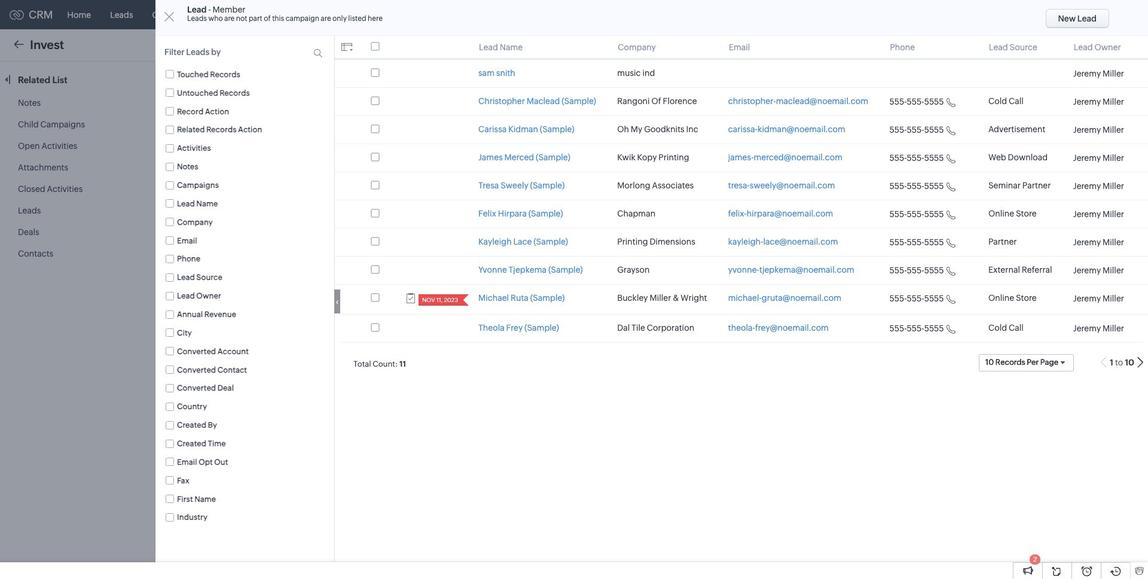 Task type: describe. For each thing, give the bounding box(es) containing it.
you can select a maximum of 100 records. image
[[371, 42, 380, 51]]



Task type: vqa. For each thing, say whether or not it's contained in the screenshot.
You can select a maximum of 100 records. IMAGE
yes



Task type: locate. For each thing, give the bounding box(es) containing it.
None button
[[341, 42, 354, 53], [1138, 357, 1144, 368], [341, 42, 354, 53], [1138, 357, 1144, 368]]

profile element
[[1087, 0, 1121, 29]]

logo image
[[10, 10, 24, 19]]

previous record image
[[1102, 41, 1107, 49]]

profile image
[[1095, 5, 1114, 24]]



